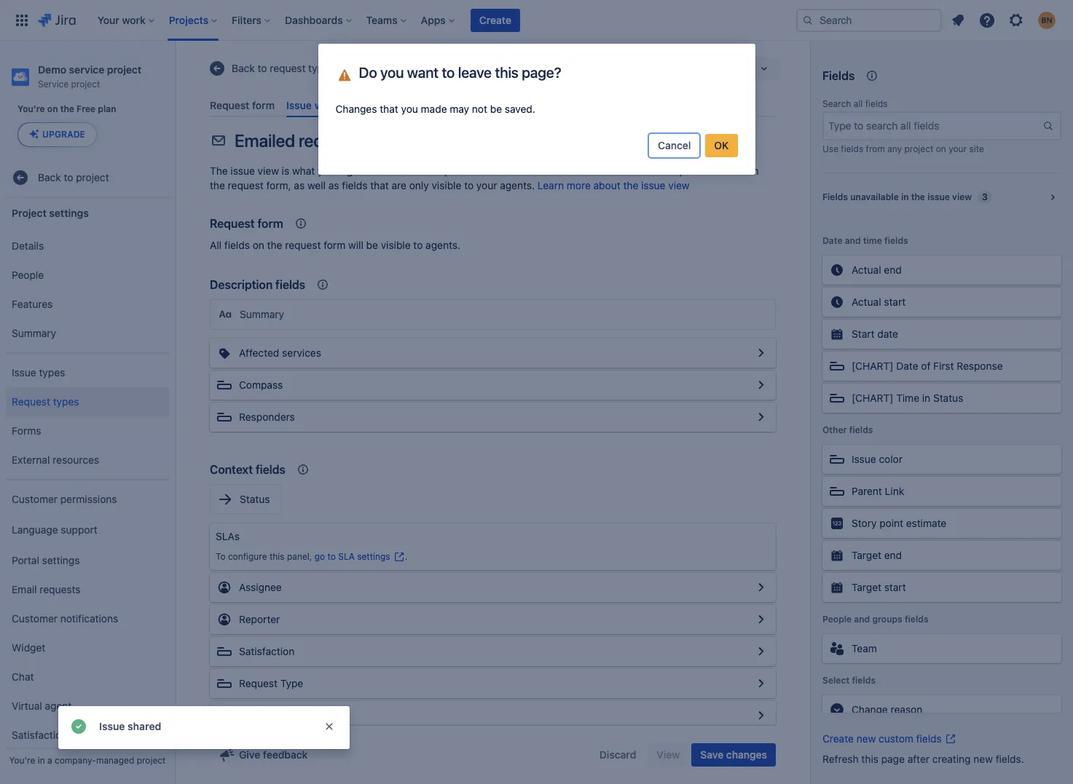 Task type: describe. For each thing, give the bounding box(es) containing it.
view down warning image
[[314, 99, 336, 111]]

to right go at the bottom of page
[[328, 552, 336, 563]]

start
[[852, 328, 875, 340]]

2 request form from the top
[[210, 217, 283, 230]]

request right when
[[432, 165, 467, 177]]

[chart] for [chart] time in status
[[852, 392, 894, 404]]

save changes
[[700, 749, 767, 761]]

people link
[[6, 261, 169, 290]]

project right any
[[904, 143, 933, 154]]

only
[[409, 179, 429, 192]]

panel,
[[287, 552, 312, 563]]

actual for actual end
[[852, 264, 881, 276]]

more
[[567, 179, 591, 192]]

story point estimate button
[[822, 509, 1061, 538]]

response
[[957, 360, 1003, 372]]

2 is from the left
[[470, 165, 478, 177]]

in for time
[[922, 392, 930, 404]]

request inside request language button
[[239, 710, 278, 722]]

all
[[210, 239, 222, 251]]

site
[[969, 143, 984, 154]]

request types
[[12, 395, 79, 408]]

services
[[282, 347, 321, 359]]

chat
[[12, 671, 34, 683]]

tab list containing request form
[[204, 93, 782, 117]]

view inside the issue view is what your agents see when a request is submitted. it includes all the fields that help seekers see on the request form, as well as fields that are only visible to your agents.
[[258, 165, 279, 177]]

fields.
[[996, 753, 1024, 766]]

language support
[[12, 524, 97, 536]]

creating
[[932, 753, 971, 766]]

chat link
[[6, 663, 169, 692]]

group containing issue types
[[6, 353, 169, 479]]

left arrow icon image
[[208, 60, 226, 77]]

1 horizontal spatial new
[[974, 753, 993, 766]]

satisfaction for satisfaction
[[239, 646, 295, 658]]

estimate
[[906, 517, 947, 530]]

to inside dialog
[[442, 64, 455, 81]]

unavailable
[[850, 192, 899, 203]]

fields right groups
[[905, 614, 929, 625]]

actual end button
[[822, 256, 1061, 285]]

to right left arrow icon
[[258, 62, 267, 74]]

search
[[822, 98, 851, 109]]

start for target start
[[884, 581, 906, 594]]

Search field
[[796, 8, 942, 32]]

end for target end
[[884, 549, 902, 562]]

group containing customer permissions
[[6, 479, 169, 785]]

when
[[395, 165, 421, 177]]

statuses
[[396, 99, 437, 111]]

emailed request
[[235, 131, 356, 151]]

1 vertical spatial that
[[644, 165, 663, 177]]

people for people and groups fields
[[822, 614, 852, 625]]

saved.
[[505, 103, 535, 115]]

the issue view is what your agents see when a request is submitted. it includes all the fields that help seekers see on the request form, as well as fields that are only visible to your agents.
[[210, 165, 759, 192]]

customer permissions
[[12, 493, 117, 505]]

groups
[[872, 614, 902, 625]]

on down the service
[[47, 103, 58, 114]]

you're on the free plan
[[17, 103, 116, 114]]

request up what
[[299, 131, 356, 151]]

.
[[405, 552, 407, 563]]

after
[[908, 753, 930, 766]]

the right about
[[623, 179, 638, 192]]

request type icon image
[[210, 132, 227, 149]]

of
[[921, 360, 931, 372]]

what's this? image for description fields
[[314, 276, 332, 294]]

this inside the do you want to leave this page? dialog
[[495, 64, 518, 81]]

issue types
[[12, 366, 65, 379]]

changes
[[335, 103, 377, 115]]

the up about
[[598, 165, 613, 177]]

issue color button
[[822, 445, 1061, 474]]

date
[[877, 328, 898, 340]]

0 horizontal spatial a
[[47, 755, 52, 766]]

description fields
[[210, 278, 305, 292]]

go
[[315, 552, 325, 563]]

settings for satisfaction settings
[[70, 729, 108, 741]]

made
[[421, 103, 447, 115]]

to configure this panel,
[[216, 552, 315, 563]]

request type
[[239, 678, 303, 690]]

context fields
[[210, 463, 286, 477]]

what's this? image for context fields
[[294, 461, 312, 479]]

request up issue view
[[270, 62, 306, 74]]

do you want to leave this page?
[[359, 64, 561, 81]]

issue for issue types
[[12, 366, 36, 379]]

open field configuration image for reporter
[[753, 611, 770, 629]]

widget
[[12, 642, 45, 654]]

create new custom fields link
[[822, 732, 956, 747]]

search all fields
[[822, 98, 888, 109]]

select fields
[[822, 675, 876, 686]]

project down shared
[[137, 755, 166, 766]]

fields unavailable in the issue view
[[822, 192, 972, 203]]

features link
[[6, 290, 169, 319]]

select
[[822, 675, 850, 686]]

the right the unavailable
[[911, 192, 925, 203]]

back for back to request types
[[232, 62, 255, 74]]

details link
[[6, 232, 169, 261]]

start date
[[852, 328, 898, 340]]

0 horizontal spatial in
[[38, 755, 45, 766]]

page?
[[522, 64, 561, 81]]

visible inside the issue view is what your agents see when a request is submitted. it includes all the fields that help seekers see on the request form, as well as fields that are only visible to your agents.
[[432, 179, 461, 192]]

request up all
[[210, 217, 255, 230]]

on inside the issue view is what your agents see when a request is submitted. it includes all the fields that help seekers see on the request form, as well as fields that are only visible to your agents.
[[747, 165, 759, 177]]

upgrade button
[[18, 123, 96, 146]]

agents
[[341, 165, 373, 177]]

that inside the do you want to leave this page? dialog
[[380, 103, 398, 115]]

[chart] date of first response
[[852, 360, 1003, 372]]

responders
[[239, 411, 295, 423]]

1 is from the left
[[282, 165, 289, 177]]

to up project settings
[[64, 171, 73, 183]]

issue color
[[852, 453, 903, 465]]

virtual agent link
[[6, 692, 169, 721]]

issue for issue view
[[286, 99, 312, 111]]

end for actual end
[[884, 264, 902, 276]]

issue for issue color
[[852, 453, 876, 465]]

back for back to project
[[38, 171, 61, 183]]

open field configuration image for satisfaction
[[753, 643, 770, 661]]

fields right select at the bottom right of the page
[[852, 675, 876, 686]]

project settings
[[12, 207, 89, 219]]

start date button
[[822, 320, 1061, 349]]

request down what's this? icon
[[285, 239, 321, 251]]

open field configuration image for request language
[[753, 708, 770, 725]]

people for people
[[12, 269, 44, 281]]

request down the
[[228, 179, 264, 192]]

customer notifications
[[12, 612, 118, 625]]

go to sla settings
[[315, 552, 390, 563]]

do you want to leave this page? dialog
[[318, 44, 755, 175]]

language support link
[[6, 514, 169, 546]]

fields right other
[[849, 425, 873, 436]]

fields right all
[[224, 239, 250, 251]]

3
[[982, 192, 988, 203]]

1 vertical spatial agents.
[[426, 239, 460, 251]]

2 vertical spatial form
[[324, 239, 346, 251]]

virtual agent
[[12, 700, 72, 712]]

give feedback
[[239, 749, 308, 761]]

change reason
[[852, 704, 923, 716]]

you're for you're in a company-managed project
[[9, 755, 35, 766]]

refresh this page after creating new fields.
[[822, 753, 1024, 766]]

change
[[852, 704, 888, 716]]

leave
[[458, 64, 492, 81]]

the left free
[[60, 103, 74, 114]]

fields right time
[[884, 235, 908, 246]]

view down "help"
[[668, 179, 690, 192]]

back to request types
[[232, 62, 334, 74]]

story
[[852, 517, 877, 530]]

2 as from the left
[[328, 179, 339, 192]]

fields up learn more about the issue view
[[616, 165, 641, 177]]

target for target start
[[852, 581, 882, 594]]

2 horizontal spatial your
[[949, 143, 967, 154]]

issue types link
[[6, 358, 169, 388]]

actual for actual start
[[852, 296, 881, 308]]

1 horizontal spatial your
[[476, 179, 497, 192]]

1 vertical spatial status
[[240, 493, 270, 506]]

settings for project settings
[[49, 207, 89, 219]]

learn
[[538, 179, 564, 192]]

learn more about the issue view
[[538, 179, 690, 192]]

portal settings link
[[6, 546, 169, 576]]

request types link
[[6, 388, 169, 417]]

create for create new custom fields
[[822, 733, 854, 745]]

to down the 'only' at the top left of the page
[[413, 239, 423, 251]]

this link will be opened in a new tab image
[[945, 734, 956, 745]]

issue for learn
[[641, 179, 666, 192]]

request type button
[[210, 670, 776, 699]]

project down the upgrade
[[76, 171, 109, 183]]

request inside request types link
[[12, 395, 50, 408]]

about
[[593, 179, 620, 192]]

more information about the fields image
[[863, 67, 881, 85]]

demo
[[38, 63, 66, 76]]

request up request type icon
[[210, 99, 249, 111]]

may
[[450, 103, 469, 115]]

affected
[[239, 347, 279, 359]]

create for create
[[479, 13, 511, 26]]

page
[[881, 753, 905, 766]]

fields right context
[[256, 463, 286, 477]]



Task type: vqa. For each thing, say whether or not it's contained in the screenshot.
Satisfaction to the right
yes



Task type: locate. For each thing, give the bounding box(es) containing it.
target inside target end button
[[852, 549, 882, 562]]

warning image
[[335, 63, 353, 84]]

0 vertical spatial all
[[854, 98, 863, 109]]

agents. inside the issue view is what your agents see when a request is submitted. it includes all the fields that help seekers see on the request form, as well as fields that are only visible to your agents.
[[500, 179, 535, 192]]

3 open field configuration image from the top
[[753, 409, 770, 426]]

0 horizontal spatial date
[[822, 235, 843, 246]]

fields down more information about the fields icon
[[865, 98, 888, 109]]

open field configuration image inside reporter button
[[753, 611, 770, 629]]

settings up you're in a company-managed project
[[70, 729, 108, 741]]

new down change
[[857, 733, 876, 745]]

open field configuration image inside satisfaction button
[[753, 643, 770, 661]]

actual up start
[[852, 296, 881, 308]]

1 vertical spatial be
[[366, 239, 378, 251]]

back to request types link
[[204, 57, 339, 80]]

to right the want
[[442, 64, 455, 81]]

0 vertical spatial back
[[232, 62, 255, 74]]

forms
[[12, 424, 41, 437]]

0 vertical spatial end
[[884, 264, 902, 276]]

0 vertical spatial actual
[[852, 264, 881, 276]]

create up leave
[[479, 13, 511, 26]]

0 horizontal spatial what's this? image
[[294, 461, 312, 479]]

fields right description
[[275, 278, 305, 292]]

settings for portal settings
[[42, 554, 80, 566]]

all up more
[[585, 165, 595, 177]]

submitted.
[[480, 165, 531, 177]]

issue left color
[[852, 453, 876, 465]]

open field configuration image for request type
[[753, 675, 770, 693]]

is
[[282, 165, 289, 177], [470, 165, 478, 177]]

you're down the service
[[17, 103, 45, 114]]

1 vertical spatial actual
[[852, 296, 881, 308]]

emailed
[[235, 131, 295, 151]]

0 horizontal spatial be
[[366, 239, 378, 251]]

want
[[407, 64, 439, 81]]

open field configuration image
[[753, 345, 770, 362], [753, 377, 770, 394], [753, 409, 770, 426], [753, 643, 770, 661], [753, 708, 770, 725]]

settings up requests
[[42, 554, 80, 566]]

plan
[[98, 103, 116, 114]]

open field configuration image inside compass button
[[753, 377, 770, 394]]

not
[[472, 103, 487, 115]]

group containing details
[[6, 227, 169, 353]]

types left warning image
[[308, 62, 334, 74]]

0 vertical spatial satisfaction
[[239, 646, 295, 658]]

request form
[[210, 99, 275, 111], [210, 217, 283, 230]]

summary down features
[[12, 327, 56, 339]]

0 vertical spatial and
[[845, 235, 861, 246]]

view up form,
[[258, 165, 279, 177]]

1 vertical spatial all
[[585, 165, 595, 177]]

well
[[307, 179, 326, 192]]

1 horizontal spatial see
[[728, 165, 744, 177]]

customer up widget
[[12, 612, 58, 625]]

1 horizontal spatial be
[[490, 103, 502, 115]]

time
[[863, 235, 882, 246]]

back up project settings
[[38, 171, 61, 183]]

open field configuration image
[[753, 579, 770, 597], [753, 611, 770, 629], [753, 675, 770, 693]]

type
[[280, 678, 303, 690]]

feedback
[[263, 749, 308, 761]]

open field configuration image for assignee
[[753, 579, 770, 597]]

0 vertical spatial customer
[[12, 493, 58, 505]]

point
[[879, 517, 903, 530]]

assignee
[[239, 581, 282, 594]]

create new custom fields
[[822, 733, 942, 745]]

go to sla settings link
[[315, 550, 405, 565]]

visible
[[432, 179, 461, 192], [381, 239, 411, 251]]

save changes button
[[692, 744, 776, 767]]

0 vertical spatial this
[[495, 64, 518, 81]]

open field configuration image for affected services
[[753, 345, 770, 362]]

2 horizontal spatial this
[[861, 753, 879, 766]]

compass
[[239, 379, 283, 391]]

people up 'team'
[[822, 614, 852, 625]]

0 horizontal spatial this
[[270, 552, 285, 563]]

1 horizontal spatial agents.
[[500, 179, 535, 192]]

on right seekers
[[747, 165, 759, 177]]

configure
[[228, 552, 267, 563]]

0 horizontal spatial back
[[38, 171, 61, 183]]

1 fields from the top
[[822, 69, 855, 82]]

all right search
[[854, 98, 863, 109]]

0 horizontal spatial status
[[240, 493, 270, 506]]

request language button
[[210, 702, 776, 731]]

are
[[392, 179, 406, 192]]

1 customer from the top
[[12, 493, 58, 505]]

[chart] inside button
[[852, 392, 894, 404]]

what's this? image
[[314, 276, 332, 294], [294, 461, 312, 479]]

1 [chart] from the top
[[852, 360, 894, 372]]

form
[[252, 99, 275, 111], [257, 217, 283, 230], [324, 239, 346, 251]]

your
[[949, 143, 967, 154], [318, 165, 338, 177], [476, 179, 497, 192]]

includes
[[543, 165, 582, 177]]

refresh
[[822, 753, 859, 766]]

1 actual from the top
[[852, 264, 881, 276]]

summary link
[[6, 319, 169, 348]]

be right not
[[490, 103, 502, 115]]

as down what
[[294, 179, 305, 192]]

open field configuration image for compass
[[753, 377, 770, 394]]

issue view
[[286, 99, 336, 111]]

be right will
[[366, 239, 378, 251]]

fields for fields unavailable in the issue view
[[822, 192, 848, 203]]

cancel
[[658, 139, 691, 152]]

1 horizontal spatial this
[[495, 64, 518, 81]]

3 group from the top
[[6, 479, 169, 785]]

1 horizontal spatial all
[[854, 98, 863, 109]]

see up are
[[376, 165, 393, 177]]

[chart] left time
[[852, 392, 894, 404]]

1 vertical spatial in
[[922, 392, 930, 404]]

2 vertical spatial that
[[370, 179, 389, 192]]

you
[[380, 64, 404, 81], [401, 103, 418, 115]]

be inside the do you want to leave this page? dialog
[[490, 103, 502, 115]]

customer for customer permissions
[[12, 493, 58, 505]]

2 customer from the top
[[12, 612, 58, 625]]

satisfaction down the virtual agent
[[12, 729, 67, 741]]

2 start from the top
[[884, 581, 906, 594]]

on up 'description fields'
[[253, 239, 264, 251]]

date left of
[[896, 360, 918, 372]]

0 horizontal spatial is
[[282, 165, 289, 177]]

request inside request type button
[[239, 678, 278, 690]]

1 open field configuration image from the top
[[753, 345, 770, 362]]

discard button
[[591, 744, 645, 767]]

1 horizontal spatial a
[[423, 165, 429, 177]]

issue up emailed request
[[286, 99, 312, 111]]

fields up refresh this page after creating new fields.
[[916, 733, 942, 745]]

tab list
[[204, 93, 782, 117]]

1 group from the top
[[6, 227, 169, 353]]

0 vertical spatial types
[[308, 62, 334, 74]]

Type to search all fields text field
[[824, 113, 1043, 139]]

2 group from the top
[[6, 353, 169, 479]]

is left submitted.
[[470, 165, 478, 177]]

customer notifications link
[[6, 605, 169, 634]]

language
[[280, 710, 323, 722]]

in down satisfaction settings
[[38, 755, 45, 766]]

1 horizontal spatial back
[[232, 62, 255, 74]]

use fields from any project on your site
[[822, 143, 984, 154]]

to
[[216, 552, 225, 563]]

agent
[[45, 700, 72, 712]]

create up refresh
[[822, 733, 854, 745]]

0 vertical spatial create
[[479, 13, 511, 26]]

1 vertical spatial open field configuration image
[[753, 611, 770, 629]]

and
[[845, 235, 861, 246], [854, 614, 870, 625]]

request form up the emailed
[[210, 99, 275, 111]]

seekers
[[688, 165, 725, 177]]

1 vertical spatial you
[[401, 103, 418, 115]]

and for date
[[845, 235, 861, 246]]

1 see from the left
[[376, 165, 393, 177]]

back to project link
[[6, 163, 169, 192]]

target
[[852, 549, 882, 562], [852, 581, 882, 594]]

target up people and groups fields on the bottom
[[852, 581, 882, 594]]

2 vertical spatial open field configuration image
[[753, 675, 770, 693]]

request form up all
[[210, 217, 283, 230]]

1 horizontal spatial is
[[470, 165, 478, 177]]

2 fields from the top
[[822, 192, 848, 203]]

issue inside the issue view is what your agents see when a request is submitted. it includes all the fields that help seekers see on the request form, as well as fields that are only visible to your agents.
[[231, 165, 255, 177]]

2 see from the left
[[728, 165, 744, 177]]

agents. down the 'only' at the top left of the page
[[426, 239, 460, 251]]

a inside the issue view is what your agents see when a request is submitted. it includes all the fields that help seekers see on the request form, as well as fields that are only visible to your agents.
[[423, 165, 429, 177]]

0 horizontal spatial summary
[[12, 327, 56, 339]]

1 vertical spatial create
[[822, 733, 854, 745]]

success image
[[70, 718, 87, 736]]

1 as from the left
[[294, 179, 305, 192]]

1 vertical spatial you're
[[9, 755, 35, 766]]

agents. down submitted.
[[500, 179, 535, 192]]

1 start from the top
[[884, 296, 906, 308]]

project down service
[[71, 79, 100, 90]]

1 vertical spatial end
[[884, 549, 902, 562]]

changes
[[726, 749, 767, 761]]

4 open field configuration image from the top
[[753, 643, 770, 661]]

issue left 3
[[927, 192, 950, 203]]

0 vertical spatial date
[[822, 235, 843, 246]]

2 actual from the top
[[852, 296, 881, 308]]

a left company-
[[47, 755, 52, 766]]

2 end from the top
[[884, 549, 902, 562]]

new left fields.
[[974, 753, 993, 766]]

customer up the language
[[12, 493, 58, 505]]

custom
[[879, 733, 913, 745]]

customer inside customer permissions link
[[12, 493, 58, 505]]

1 vertical spatial this
[[270, 552, 285, 563]]

issue
[[231, 165, 255, 177], [641, 179, 666, 192], [927, 192, 950, 203]]

you left the made
[[401, 103, 418, 115]]

settings down back to project
[[49, 207, 89, 219]]

and left time
[[845, 235, 861, 246]]

2 target from the top
[[852, 581, 882, 594]]

jira image
[[38, 11, 76, 29], [38, 11, 76, 29]]

1 end from the top
[[884, 264, 902, 276]]

0 horizontal spatial satisfaction
[[12, 729, 67, 741]]

2 horizontal spatial issue
[[927, 192, 950, 203]]

see down ok button
[[728, 165, 744, 177]]

1 horizontal spatial people
[[822, 614, 852, 625]]

reporter button
[[210, 606, 776, 635]]

1 target from the top
[[852, 549, 882, 562]]

in right time
[[922, 392, 930, 404]]

0 vertical spatial [chart]
[[852, 360, 894, 372]]

in
[[901, 192, 909, 203], [922, 392, 930, 404], [38, 755, 45, 766]]

virtual
[[12, 700, 42, 712]]

status inside [chart] time in status button
[[933, 392, 963, 404]]

request language
[[239, 710, 323, 722]]

2 vertical spatial in
[[38, 755, 45, 766]]

and for people
[[854, 614, 870, 625]]

5 open field configuration image from the top
[[753, 708, 770, 725]]

3 open field configuration image from the top
[[753, 675, 770, 693]]

1 vertical spatial a
[[47, 755, 52, 766]]

types for request types
[[53, 395, 79, 408]]

request up forms
[[12, 395, 50, 408]]

customer
[[12, 493, 58, 505], [12, 612, 58, 625]]

form left will
[[324, 239, 346, 251]]

start inside actual start button
[[884, 296, 906, 308]]

date inside button
[[896, 360, 918, 372]]

1 horizontal spatial create
[[822, 733, 854, 745]]

sla
[[338, 552, 355, 563]]

2 open field configuration image from the top
[[753, 377, 770, 394]]

is up form,
[[282, 165, 289, 177]]

1 vertical spatial people
[[822, 614, 852, 625]]

1 vertical spatial summary
[[12, 327, 56, 339]]

0 vertical spatial you
[[380, 64, 404, 81]]

1 vertical spatial target
[[852, 581, 882, 594]]

1 open field configuration image from the top
[[753, 579, 770, 597]]

target inside button
[[852, 581, 882, 594]]

open field configuration image inside responders button
[[753, 409, 770, 426]]

date left time
[[822, 235, 843, 246]]

0 vertical spatial that
[[380, 103, 398, 115]]

view left 3
[[952, 192, 972, 203]]

0 horizontal spatial see
[[376, 165, 393, 177]]

issue for issue shared
[[99, 720, 125, 733]]

a up the 'only' at the top left of the page
[[423, 165, 429, 177]]

responders button
[[210, 403, 776, 432]]

to inside the issue view is what your agents see when a request is submitted. it includes all the fields that help seekers see on the request form, as well as fields that are only visible to your agents.
[[464, 179, 474, 192]]

your up 'well'
[[318, 165, 338, 177]]

issue up 'request types'
[[12, 366, 36, 379]]

search image
[[802, 14, 814, 26]]

1 vertical spatial what's this? image
[[294, 461, 312, 479]]

all inside the issue view is what your agents see when a request is submitted. it includes all the fields that help seekers see on the request form, as well as fields that are only visible to your agents.
[[585, 165, 595, 177]]

1 vertical spatial fields
[[822, 192, 848, 203]]

fields up search
[[822, 69, 855, 82]]

1 horizontal spatial what's this? image
[[314, 276, 332, 294]]

on down type to search all fields text box
[[936, 143, 946, 154]]

status down context fields
[[240, 493, 270, 506]]

satisfaction inside satisfaction button
[[239, 646, 295, 658]]

types
[[308, 62, 334, 74], [39, 366, 65, 379], [53, 395, 79, 408]]

open field configuration image inside request type button
[[753, 675, 770, 693]]

open field configuration image for responders
[[753, 409, 770, 426]]

the down the
[[210, 179, 225, 192]]

1 vertical spatial new
[[974, 753, 993, 766]]

start for actual start
[[884, 296, 906, 308]]

people and groups fields
[[822, 614, 929, 625]]

the up 'description fields'
[[267, 239, 282, 251]]

0 vertical spatial target
[[852, 549, 882, 562]]

1 vertical spatial date
[[896, 360, 918, 372]]

target for target end
[[852, 549, 882, 562]]

0 vertical spatial form
[[252, 99, 275, 111]]

cancel button
[[649, 134, 700, 157]]

portal settings
[[12, 554, 80, 566]]

in for unavailable
[[901, 192, 909, 203]]

0 horizontal spatial all
[[585, 165, 595, 177]]

external resources link
[[6, 446, 169, 475]]

color
[[879, 453, 903, 465]]

you're for you're on the free plan
[[17, 103, 45, 114]]

0 horizontal spatial as
[[294, 179, 305, 192]]

in inside button
[[922, 392, 930, 404]]

[chart] inside button
[[852, 360, 894, 372]]

1 vertical spatial [chart]
[[852, 392, 894, 404]]

open field configuration image inside affected services button
[[753, 345, 770, 362]]

1 vertical spatial request form
[[210, 217, 283, 230]]

issue right the
[[231, 165, 255, 177]]

assignee button
[[210, 573, 776, 603]]

this left the 'panel,'
[[270, 552, 285, 563]]

1 vertical spatial satisfaction
[[12, 729, 67, 741]]

types up 'request types'
[[39, 366, 65, 379]]

what's this? image
[[292, 215, 309, 233]]

2 horizontal spatial in
[[922, 392, 930, 404]]

1 vertical spatial form
[[257, 217, 283, 230]]

1 horizontal spatial summary
[[240, 308, 284, 321]]

agents.
[[500, 179, 535, 192], [426, 239, 460, 251]]

0 vertical spatial you're
[[17, 103, 45, 114]]

0 vertical spatial agents.
[[500, 179, 535, 192]]

portal
[[12, 554, 39, 566]]

status down "[chart] date of first response" button
[[933, 392, 963, 404]]

0 horizontal spatial visible
[[381, 239, 411, 251]]

1 request form from the top
[[210, 99, 275, 111]]

open field configuration image inside assignee button
[[753, 579, 770, 597]]

2 open field configuration image from the top
[[753, 611, 770, 629]]

2 vertical spatial types
[[53, 395, 79, 408]]

start up groups
[[884, 581, 906, 594]]

fields for fields
[[822, 69, 855, 82]]

you right do
[[380, 64, 404, 81]]

1 vertical spatial back
[[38, 171, 61, 183]]

this
[[495, 64, 518, 81], [270, 552, 285, 563], [861, 753, 879, 766]]

upgrade
[[42, 129, 85, 140]]

1 vertical spatial visible
[[381, 239, 411, 251]]

actual start
[[852, 296, 906, 308]]

group
[[6, 227, 169, 353], [6, 353, 169, 479], [6, 479, 169, 785]]

0 horizontal spatial new
[[857, 733, 876, 745]]

0 vertical spatial status
[[933, 392, 963, 404]]

target end button
[[822, 541, 1061, 570]]

target start button
[[822, 573, 1061, 602]]

affected services
[[239, 347, 321, 359]]

project right service
[[107, 63, 142, 76]]

1 vertical spatial types
[[39, 366, 65, 379]]

all fields on the request form will be visible to agents.
[[210, 239, 460, 251]]

actual down date and time fields
[[852, 264, 881, 276]]

1 vertical spatial your
[[318, 165, 338, 177]]

change reason button
[[822, 696, 1061, 725]]

create banner
[[0, 0, 1073, 41]]

end up the actual start
[[884, 264, 902, 276]]

0 horizontal spatial your
[[318, 165, 338, 177]]

0 vertical spatial be
[[490, 103, 502, 115]]

this left page
[[861, 753, 879, 766]]

satisfaction settings link
[[6, 721, 169, 750]]

description
[[210, 278, 273, 292]]

that left "help"
[[644, 165, 663, 177]]

0 vertical spatial start
[[884, 296, 906, 308]]

issue for fields
[[927, 192, 950, 203]]

primary element
[[9, 0, 796, 40]]

form left what's this? icon
[[257, 217, 283, 230]]

customer permissions link
[[6, 485, 169, 514]]

request left the type
[[239, 678, 278, 690]]

1 horizontal spatial status
[[933, 392, 963, 404]]

1 horizontal spatial in
[[901, 192, 909, 203]]

types for issue types
[[39, 366, 65, 379]]

target down story
[[852, 549, 882, 562]]

settings right sla at the bottom left of page
[[357, 552, 390, 563]]

[chart] for [chart] date of first response
[[852, 360, 894, 372]]

dismiss image
[[323, 721, 335, 733]]

customer inside customer notifications link
[[12, 612, 58, 625]]

[chart] time in status
[[852, 392, 963, 404]]

fields right "use"
[[841, 143, 863, 154]]

target start
[[852, 581, 906, 594]]

2 vertical spatial your
[[476, 179, 497, 192]]

satisfaction inside the satisfaction settings link
[[12, 729, 67, 741]]

start inside the target start button
[[884, 581, 906, 594]]

0 horizontal spatial issue
[[231, 165, 255, 177]]

fields down agents
[[342, 179, 367, 192]]

2 vertical spatial this
[[861, 753, 879, 766]]

form,
[[266, 179, 291, 192]]

1 horizontal spatial visible
[[432, 179, 461, 192]]

create inside button
[[479, 13, 511, 26]]

1 vertical spatial start
[[884, 581, 906, 594]]

0 vertical spatial new
[[857, 733, 876, 745]]

satisfaction for satisfaction settings
[[12, 729, 67, 741]]

customer for customer notifications
[[12, 612, 58, 625]]

open field configuration image inside request language button
[[753, 708, 770, 725]]

1 horizontal spatial satisfaction
[[239, 646, 295, 658]]

0 horizontal spatial people
[[12, 269, 44, 281]]

2 [chart] from the top
[[852, 392, 894, 404]]

this right leave
[[495, 64, 518, 81]]

actual start button
[[822, 288, 1061, 317]]

company-
[[55, 755, 96, 766]]

email requests link
[[6, 576, 169, 605]]

settings
[[49, 207, 89, 219], [357, 552, 390, 563], [42, 554, 80, 566], [70, 729, 108, 741]]

forms link
[[6, 417, 169, 446]]

your left site
[[949, 143, 967, 154]]

issue inside button
[[852, 453, 876, 465]]

to right the 'only' at the top left of the page
[[464, 179, 474, 192]]

0 vertical spatial visible
[[432, 179, 461, 192]]

what
[[292, 165, 315, 177]]

end down point
[[884, 549, 902, 562]]

satisfaction button
[[210, 638, 776, 667]]

1 horizontal spatial date
[[896, 360, 918, 372]]

email requests
[[12, 583, 80, 596]]

that left are
[[370, 179, 389, 192]]

request down request type
[[239, 710, 278, 722]]



